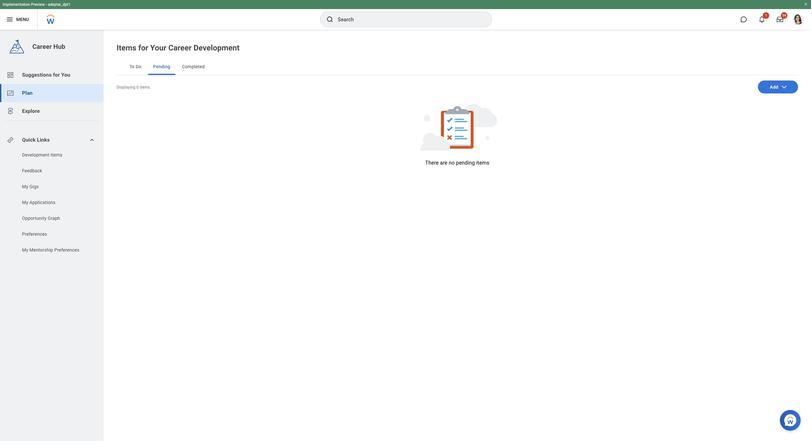 Task type: describe. For each thing, give the bounding box(es) containing it.
1 button
[[755, 12, 770, 27]]

menu banner
[[0, 0, 812, 30]]

1 vertical spatial items
[[477, 160, 490, 166]]

there are no pending items
[[426, 160, 490, 166]]

mentorship
[[29, 248, 53, 253]]

implementation preview -   adeptai_dpt1
[[3, 2, 71, 7]]

close environment banner image
[[805, 2, 808, 6]]

adeptai_dpt1
[[48, 2, 71, 7]]

implementation
[[3, 2, 30, 7]]

no
[[449, 160, 455, 166]]

quick links
[[22, 137, 50, 143]]

development items link
[[21, 152, 88, 158]]

opportunity graph link
[[21, 215, 88, 222]]

onboarding home image
[[6, 89, 14, 97]]

development items
[[22, 153, 62, 158]]

add button
[[759, 81, 799, 94]]

your
[[150, 43, 167, 52]]

gigs
[[29, 184, 39, 190]]

-
[[46, 2, 47, 7]]

items for your career development
[[117, 43, 240, 52]]

graph
[[48, 216, 60, 221]]

plan link
[[0, 84, 104, 102]]

my gigs link
[[21, 184, 88, 190]]

feedback
[[22, 168, 42, 174]]

do
[[136, 64, 142, 69]]

displaying 0 items
[[117, 85, 150, 90]]

inbox large image
[[777, 16, 784, 23]]

my for my applications
[[22, 200, 28, 205]]

add
[[771, 85, 779, 90]]

0
[[137, 85, 139, 90]]

pending
[[153, 64, 170, 69]]

explore
[[22, 108, 40, 114]]

chevron up small image
[[89, 137, 95, 144]]

preview
[[31, 2, 45, 7]]

preferences link
[[21, 231, 88, 238]]

links
[[37, 137, 50, 143]]

completed button
[[177, 58, 210, 75]]

0 horizontal spatial development
[[22, 153, 49, 158]]

hub
[[53, 43, 65, 51]]

my for my gigs
[[22, 184, 28, 190]]

are
[[440, 160, 448, 166]]

my mentorship preferences
[[22, 248, 79, 253]]

link image
[[6, 136, 14, 144]]



Task type: vqa. For each thing, say whether or not it's contained in the screenshot.
Gigs
yes



Task type: locate. For each thing, give the bounding box(es) containing it.
items
[[117, 43, 136, 52], [51, 153, 62, 158]]

to do
[[130, 64, 142, 69]]

suggestions
[[22, 72, 52, 78]]

my mentorship preferences link
[[21, 247, 88, 254]]

career right your
[[168, 43, 192, 52]]

chevron down image
[[782, 84, 788, 90]]

1 vertical spatial list
[[0, 152, 104, 255]]

0 horizontal spatial preferences
[[22, 232, 47, 237]]

1
[[766, 14, 768, 17]]

to
[[130, 64, 135, 69]]

0 vertical spatial items
[[117, 43, 136, 52]]

0 horizontal spatial items
[[51, 153, 62, 158]]

for left you
[[53, 72, 60, 78]]

tab list containing to do
[[117, 58, 799, 75]]

0 vertical spatial preferences
[[22, 232, 47, 237]]

2 my from the top
[[22, 200, 28, 205]]

menu button
[[0, 9, 37, 30]]

suggestions for you
[[22, 72, 70, 78]]

completed
[[182, 64, 205, 69]]

preferences
[[22, 232, 47, 237], [54, 248, 79, 253]]

feedback link
[[21, 168, 88, 174]]

list containing suggestions for you
[[0, 66, 104, 121]]

career
[[32, 43, 52, 51], [168, 43, 192, 52]]

1 horizontal spatial preferences
[[54, 248, 79, 253]]

0 vertical spatial for
[[138, 43, 148, 52]]

items down quick links element
[[51, 153, 62, 158]]

development down quick links
[[22, 153, 49, 158]]

for left your
[[138, 43, 148, 52]]

1 horizontal spatial for
[[138, 43, 148, 52]]

1 vertical spatial for
[[53, 72, 60, 78]]

notifications large image
[[759, 16, 766, 23]]

3 my from the top
[[22, 248, 28, 253]]

explore link
[[0, 102, 104, 121]]

2 vertical spatial my
[[22, 248, 28, 253]]

0 vertical spatial items
[[140, 85, 150, 90]]

items inside list
[[51, 153, 62, 158]]

for inside list
[[53, 72, 60, 78]]

my down the my gigs
[[22, 200, 28, 205]]

1 my from the top
[[22, 184, 28, 190]]

my
[[22, 184, 28, 190], [22, 200, 28, 205], [22, 248, 28, 253]]

my inside my applications link
[[22, 200, 28, 205]]

search image
[[326, 16, 334, 23]]

my left mentorship
[[22, 248, 28, 253]]

development
[[194, 43, 240, 52], [22, 153, 49, 158]]

0 vertical spatial my
[[22, 184, 28, 190]]

1 vertical spatial items
[[51, 153, 62, 158]]

you
[[61, 72, 70, 78]]

items right pending in the top right of the page
[[477, 160, 490, 166]]

items up to
[[117, 43, 136, 52]]

0 vertical spatial development
[[194, 43, 240, 52]]

career left hub
[[32, 43, 52, 51]]

quick links element
[[6, 134, 99, 147]]

1 vertical spatial development
[[22, 153, 49, 158]]

profile logan mcneil image
[[794, 14, 804, 26]]

displaying
[[117, 85, 136, 90]]

1 horizontal spatial items
[[477, 160, 490, 166]]

opportunity graph
[[22, 216, 60, 221]]

pending button
[[148, 58, 176, 75]]

career hub
[[32, 43, 65, 51]]

for for you
[[53, 72, 60, 78]]

for for your
[[138, 43, 148, 52]]

pending
[[456, 160, 475, 166]]

suggestions for you link
[[0, 66, 104, 84]]

34
[[783, 14, 787, 17]]

0 vertical spatial list
[[0, 66, 104, 121]]

menu
[[16, 17, 29, 22]]

list containing development items
[[0, 152, 104, 255]]

quick
[[22, 137, 36, 143]]

applications
[[29, 200, 56, 205]]

to do button
[[124, 58, 147, 75]]

development up completed button
[[194, 43, 240, 52]]

1 vertical spatial my
[[22, 200, 28, 205]]

1 horizontal spatial career
[[168, 43, 192, 52]]

list
[[0, 66, 104, 121], [0, 152, 104, 255]]

1 horizontal spatial development
[[194, 43, 240, 52]]

justify image
[[6, 16, 14, 23]]

items right 0
[[140, 85, 150, 90]]

Search Workday  search field
[[338, 12, 479, 27]]

items
[[140, 85, 150, 90], [477, 160, 490, 166]]

plan
[[22, 90, 33, 96]]

dashboard image
[[6, 71, 14, 79]]

0 horizontal spatial for
[[53, 72, 60, 78]]

0 horizontal spatial career
[[32, 43, 52, 51]]

tab list
[[117, 58, 799, 75]]

there
[[426, 160, 439, 166]]

1 list from the top
[[0, 66, 104, 121]]

for
[[138, 43, 148, 52], [53, 72, 60, 78]]

my applications link
[[21, 200, 88, 206]]

preferences down opportunity
[[22, 232, 47, 237]]

opportunity
[[22, 216, 47, 221]]

my for my mentorship preferences
[[22, 248, 28, 253]]

2 list from the top
[[0, 152, 104, 255]]

my gigs
[[22, 184, 39, 190]]

timeline milestone image
[[6, 108, 14, 115]]

my left gigs
[[22, 184, 28, 190]]

my applications
[[22, 200, 56, 205]]

0 horizontal spatial items
[[140, 85, 150, 90]]

my inside my mentorship preferences link
[[22, 248, 28, 253]]

1 vertical spatial preferences
[[54, 248, 79, 253]]

34 button
[[773, 12, 788, 27]]

1 horizontal spatial items
[[117, 43, 136, 52]]

my inside my gigs link
[[22, 184, 28, 190]]

preferences down preferences link
[[54, 248, 79, 253]]



